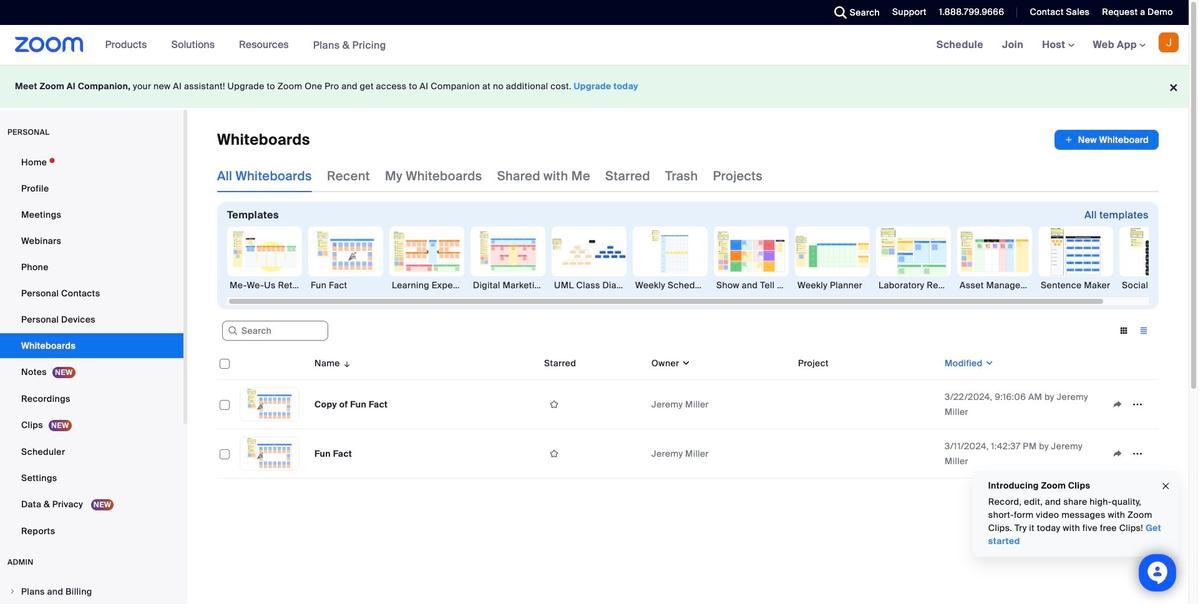 Task type: vqa. For each thing, say whether or not it's contained in the screenshot.
window new image
no



Task type: describe. For each thing, give the bounding box(es) containing it.
0 vertical spatial fun fact element
[[308, 279, 383, 291]]

laboratory report element
[[876, 279, 951, 291]]

digital marketing canvas element
[[471, 279, 545, 291]]

right image
[[9, 588, 16, 595]]

list mode, selected image
[[1134, 325, 1154, 336]]

2 down image from the left
[[983, 357, 994, 369]]

more options for fun fact image
[[1128, 448, 1148, 459]]

learning experience canvas element
[[389, 279, 464, 291]]

show and tell with a twist element
[[714, 279, 789, 291]]

share image
[[1108, 399, 1128, 410]]

profile picture image
[[1159, 32, 1179, 52]]

cell for share image at right
[[793, 380, 940, 429]]

grid mode, not selected image
[[1114, 325, 1134, 336]]

personal menu menu
[[0, 150, 183, 545]]

Search text field
[[222, 321, 328, 341]]

weekly schedule element
[[633, 279, 708, 291]]

thumbnail of copy of fun fact image
[[240, 388, 299, 421]]

weekly planner element
[[795, 279, 870, 291]]

social emotional learning element
[[1120, 279, 1194, 291]]

cell for share icon
[[793, 429, 940, 479]]

sentence maker element
[[1038, 279, 1113, 291]]

1 vertical spatial fun fact element
[[315, 448, 352, 459]]



Task type: locate. For each thing, give the bounding box(es) containing it.
banner
[[0, 25, 1189, 66]]

1 horizontal spatial down image
[[983, 357, 994, 369]]

uml class diagram element
[[552, 279, 627, 291]]

0 horizontal spatial down image
[[679, 357, 691, 369]]

cell
[[793, 380, 940, 429], [793, 429, 940, 479]]

zoom logo image
[[15, 37, 83, 52]]

thumbnail of fun fact image
[[240, 437, 299, 470]]

application
[[1055, 130, 1159, 150], [217, 347, 1168, 488], [544, 395, 642, 414], [1108, 395, 1154, 414], [544, 444, 642, 463], [1108, 444, 1154, 463]]

meetings navigation
[[927, 25, 1189, 66]]

2 cell from the top
[[793, 429, 940, 479]]

fun fact element
[[308, 279, 383, 291], [315, 448, 352, 459]]

1 cell from the top
[[793, 380, 940, 429]]

menu item
[[0, 580, 183, 603]]

product information navigation
[[96, 25, 396, 66]]

tabs of all whiteboard page tab list
[[217, 160, 763, 192]]

footer
[[0, 65, 1189, 108]]

add image
[[1065, 134, 1073, 146]]

close image
[[1161, 479, 1171, 493]]

asset management element
[[957, 279, 1032, 291]]

arrow down image
[[340, 356, 352, 371]]

more options for copy of fun fact image
[[1128, 399, 1148, 410]]

me-we-us retrospective element
[[227, 279, 302, 291]]

copy of fun fact element
[[315, 399, 388, 410]]

1 down image from the left
[[679, 357, 691, 369]]

down image
[[679, 357, 691, 369], [983, 357, 994, 369]]

share image
[[1108, 448, 1128, 459]]



